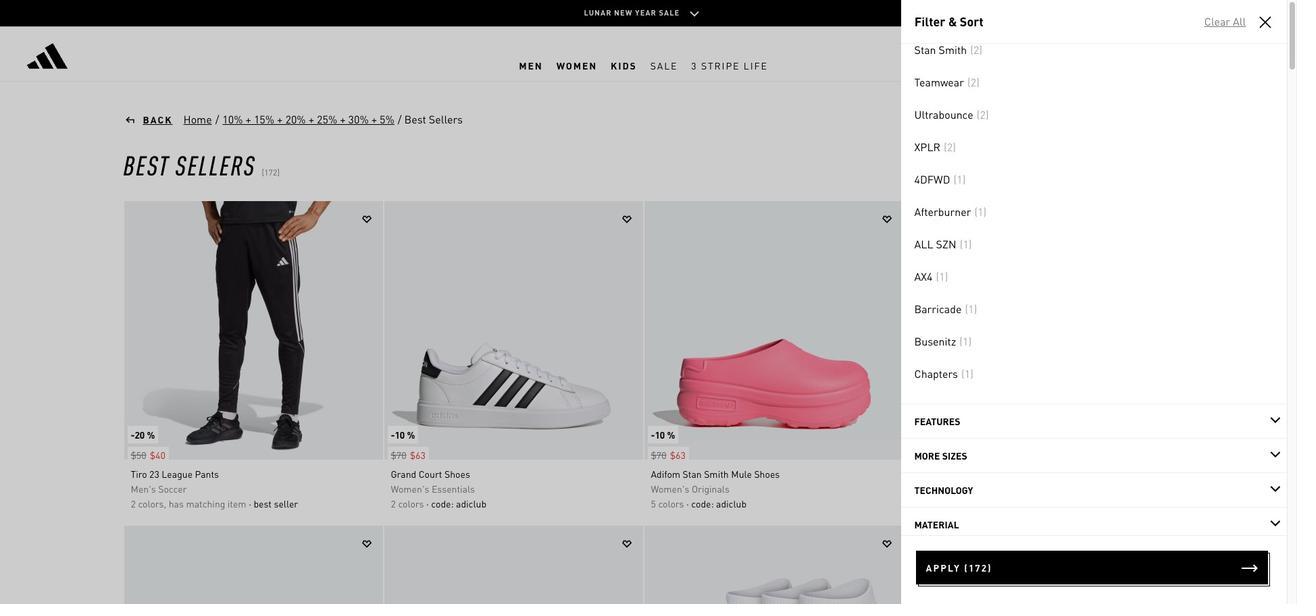 Task type: describe. For each thing, give the bounding box(es) containing it.
2 23 from the left
[[930, 468, 940, 480]]

- for tiro 23 league pants men's soccer 2 colors, has matching item · best seller
[[131, 429, 135, 441]]

&
[[948, 14, 957, 29]]

best sellers [172]
[[123, 147, 280, 182]]

1 · from the left
[[249, 498, 251, 510]]

1 has from the left
[[169, 498, 184, 510]]

2 league from the left
[[942, 468, 973, 480]]

4 · from the left
[[1029, 498, 1032, 510]]

1 $50 $40 from the left
[[131, 449, 165, 461]]

apply (172) button
[[916, 551, 1268, 585]]

1 horizontal spatial stan
[[914, 43, 936, 57]]

2 best from the left
[[1034, 498, 1052, 510]]

shoes inside the grand court shoes women's essentials 2 colors · code: adiclub
[[445, 468, 470, 480]]

10% + 15% + 20% + 25% + 30% + 5% link
[[222, 111, 395, 128]]

clear
[[1204, 14, 1230, 28]]

[172]
[[262, 168, 280, 178]]

sale
[[659, 8, 680, 18]]

2 + from the left
[[277, 112, 283, 126]]

all
[[1233, 14, 1246, 28]]

clear all
[[1204, 14, 1246, 28]]

% for tiro
[[147, 429, 155, 441]]

women's originals pink adifom stan smith mule shoes image
[[644, 201, 903, 460]]

best sellers
[[404, 112, 463, 126]]

· inside the grand court shoes women's essentials 2 colors · code: adiclub
[[426, 498, 429, 510]]

barricade (1)
[[914, 302, 977, 316]]

2 soccer from the left
[[939, 483, 967, 495]]

women's running black ultraboost 20 running shoes image
[[384, 526, 643, 605]]

features
[[914, 416, 960, 428]]

-10 % for adifom stan smith mule shoes women's originals 5 colors · code: adiclub
[[651, 429, 675, 441]]

1 + from the left
[[246, 112, 251, 126]]

0 vertical spatial smith
[[939, 43, 967, 57]]

code: inside the grand court shoes women's essentials 2 colors · code: adiclub
[[431, 498, 454, 510]]

teamwear (2)
[[914, 75, 980, 89]]

chapters
[[914, 367, 958, 381]]

busenitz
[[914, 334, 956, 349]]

% for adifom
[[667, 429, 675, 441]]

2 -20 % from the left
[[911, 429, 935, 441]]

more
[[914, 450, 940, 462]]

smith inside adifom stan smith mule shoes women's originals 5 colors · code: adiclub
[[704, 468, 729, 480]]

2 seller from the left
[[1054, 498, 1078, 510]]

2 tiro from the left
[[911, 468, 927, 480]]

court
[[419, 468, 442, 480]]

sizes
[[942, 450, 967, 462]]

3 + from the left
[[309, 112, 314, 126]]

sellers for best sellers
[[429, 112, 463, 126]]

% for grand
[[407, 429, 415, 441]]

2 $50 from the left
[[911, 449, 927, 461]]

grand court shoes women's essentials 2 colors · code: adiclub
[[391, 468, 487, 510]]

women's originals white classic superlite no-show socks 6 pairs image
[[644, 526, 903, 605]]

colors, for second men's soccer black tiro 23 league pants image from right
[[138, 498, 166, 510]]

main navigation element
[[308, 49, 979, 81]]

4dfwd
[[914, 172, 950, 186]]

barricade
[[914, 302, 962, 316]]

(1) for ax4 (1)
[[936, 270, 948, 284]]

1 league from the left
[[162, 468, 193, 480]]

clear all link
[[1204, 14, 1247, 29]]

2 $40 from the left
[[930, 449, 946, 461]]

$63 for grand
[[410, 449, 426, 461]]

20%
[[285, 112, 306, 126]]

4 + from the left
[[340, 112, 346, 126]]

25%
[[317, 112, 337, 126]]

-10 % for grand court shoes women's essentials 2 colors · code: adiclub
[[391, 429, 415, 441]]

5%
[[380, 112, 394, 126]]

mule
[[731, 468, 752, 480]]

teamwear
[[914, 75, 964, 89]]

colors inside the grand court shoes women's essentials 2 colors · code: adiclub
[[398, 498, 424, 510]]

1 2 from the left
[[131, 498, 136, 510]]

ultrabounce (2)
[[914, 107, 989, 122]]

samba link
[[901, 1, 1287, 34]]

ax4 (1)
[[914, 270, 948, 284]]

ultrabounce
[[914, 107, 973, 122]]

10%
[[223, 112, 243, 126]]

5 + from the left
[[371, 112, 377, 126]]

$70 $63 for adifom
[[651, 449, 686, 461]]

originals
[[692, 483, 730, 495]]

(2) for xplr (2)
[[944, 140, 956, 154]]

2 pants from the left
[[975, 468, 999, 480]]

10% + 15% + 20% + 25% + 30% + 5%
[[223, 112, 394, 126]]

home link
[[183, 111, 213, 128]]

women's inside adifom stan smith mule shoes women's originals 5 colors · code: adiclub
[[651, 483, 689, 495]]

1 20 from the left
[[135, 429, 145, 441]]



Task type: vqa. For each thing, say whether or not it's contained in the screenshot.
left Tiro 23 League Pants Men's Soccer 2 colors, has matching item · best seller
yes



Task type: locate. For each thing, give the bounding box(es) containing it.
smith down &
[[939, 43, 967, 57]]

stan inside adifom stan smith mule shoes women's originals 5 colors · code: adiclub
[[683, 468, 702, 480]]

1 vertical spatial sellers
[[175, 147, 256, 182]]

1 vertical spatial best
[[123, 147, 169, 182]]

women's
[[391, 483, 429, 495], [651, 483, 689, 495]]

adiclub
[[456, 498, 487, 510], [716, 498, 747, 510]]

1 shoes from the left
[[445, 468, 470, 480]]

sort
[[960, 14, 983, 29]]

lunar
[[584, 8, 612, 18]]

xplr
[[914, 140, 941, 154]]

2 adiclub from the left
[[716, 498, 747, 510]]

$70 for grand
[[391, 449, 406, 461]]

0 horizontal spatial stan
[[683, 468, 702, 480]]

0 horizontal spatial 2
[[131, 498, 136, 510]]

0 horizontal spatial sellers
[[175, 147, 256, 182]]

material
[[914, 519, 959, 531]]

men's soccer black tiro 23 league pants image
[[124, 201, 383, 460], [904, 201, 1163, 460]]

· up women's originals white superstar xlg shoes image on the left bottom of page
[[249, 498, 251, 510]]

0 horizontal spatial $70
[[391, 449, 406, 461]]

item up women's originals white superstar xlg shoes image on the left bottom of page
[[228, 498, 246, 510]]

1 horizontal spatial colors
[[658, 498, 684, 510]]

xplr (2)
[[914, 140, 956, 154]]

2 2 from the left
[[391, 498, 396, 510]]

women's essentials white grand court shoes image
[[384, 201, 643, 460]]

1 $70 $63 from the left
[[391, 449, 426, 461]]

1 horizontal spatial tiro 23 league pants men's soccer 2 colors, has matching item · best seller
[[911, 468, 1078, 510]]

(2) for ultrabounce (2)
[[977, 107, 989, 122]]

$70
[[391, 449, 406, 461], [651, 449, 667, 461]]

men's
[[131, 483, 156, 495], [911, 483, 936, 495]]

(1) right busenitz
[[960, 334, 972, 349]]

best up originals black crazy 8 shoes image
[[1034, 498, 1052, 510]]

item up originals black crazy 8 shoes image
[[1008, 498, 1027, 510]]

has
[[169, 498, 184, 510], [949, 498, 964, 510]]

- for grand court shoes women's essentials 2 colors · code: adiclub
[[391, 429, 395, 441]]

1 horizontal spatial $40
[[930, 449, 946, 461]]

1 horizontal spatial has
[[949, 498, 964, 510]]

2 colors, from the left
[[918, 498, 947, 510]]

adifom stan smith mule shoes women's originals 5 colors · code: adiclub
[[651, 468, 780, 510]]

(1) right the szn
[[960, 237, 972, 251]]

0 horizontal spatial men's
[[131, 483, 156, 495]]

0 horizontal spatial $70 $63
[[391, 449, 426, 461]]

1 women's from the left
[[391, 483, 429, 495]]

sellers for best sellers [172]
[[175, 147, 256, 182]]

2 shoes from the left
[[754, 468, 780, 480]]

-
[[131, 429, 135, 441], [391, 429, 395, 441], [651, 429, 655, 441], [911, 429, 915, 441]]

0 horizontal spatial shoes
[[445, 468, 470, 480]]

0 horizontal spatial colors,
[[138, 498, 166, 510]]

· down "court"
[[426, 498, 429, 510]]

$70 $63
[[391, 449, 426, 461], [651, 449, 686, 461]]

1 horizontal spatial tiro
[[911, 468, 927, 480]]

0 horizontal spatial $50
[[131, 449, 146, 461]]

2 -10 % from the left
[[651, 429, 675, 441]]

2 code: from the left
[[691, 498, 714, 510]]

0 horizontal spatial 23
[[149, 468, 159, 480]]

1 horizontal spatial -10 %
[[651, 429, 675, 441]]

1 tiro from the left
[[131, 468, 147, 480]]

-20 %
[[131, 429, 155, 441], [911, 429, 935, 441]]

3 % from the left
[[667, 429, 675, 441]]

0 horizontal spatial best
[[254, 498, 272, 510]]

2 men's soccer black tiro 23 league pants image from the left
[[904, 201, 1163, 460]]

shoes right mule
[[754, 468, 780, 480]]

1 horizontal spatial shoes
[[754, 468, 780, 480]]

$70 for adifom
[[651, 449, 667, 461]]

-10 % up adifom
[[651, 429, 675, 441]]

1 seller from the left
[[274, 498, 298, 510]]

(2) for teamwear (2)
[[968, 75, 980, 89]]

(2) right teamwear
[[968, 75, 980, 89]]

sellers down home link in the top left of the page
[[175, 147, 256, 182]]

price
[[914, 588, 941, 600]]

0 horizontal spatial pants
[[195, 468, 219, 480]]

0 vertical spatial best
[[404, 112, 426, 126]]

2 $63 from the left
[[670, 449, 686, 461]]

back
[[143, 114, 173, 126]]

1 $70 from the left
[[391, 449, 406, 461]]

(2) right ultrabounce
[[977, 107, 989, 122]]

women's inside the grand court shoes women's essentials 2 colors · code: adiclub
[[391, 483, 429, 495]]

(2) right the xplr
[[944, 140, 956, 154]]

(1) for afterburner (1)
[[975, 205, 987, 219]]

1 pants from the left
[[195, 468, 219, 480]]

1 horizontal spatial $50 $40
[[911, 449, 946, 461]]

5
[[651, 498, 656, 510]]

4 % from the left
[[927, 429, 935, 441]]

1 horizontal spatial $70 $63
[[651, 449, 686, 461]]

0 horizontal spatial tiro 23 league pants men's soccer 2 colors, has matching item · best seller
[[131, 468, 298, 510]]

1 soccer from the left
[[158, 483, 187, 495]]

1 horizontal spatial adiclub
[[716, 498, 747, 510]]

3 - from the left
[[651, 429, 655, 441]]

20
[[135, 429, 145, 441], [915, 429, 925, 441]]

(1) right the afterburner
[[975, 205, 987, 219]]

-10 % up grand at bottom left
[[391, 429, 415, 441]]

0 horizontal spatial best
[[123, 147, 169, 182]]

$70 $63 up adifom
[[651, 449, 686, 461]]

1 tiro 23 league pants men's soccer 2 colors, has matching item · best seller from the left
[[131, 468, 298, 510]]

1 horizontal spatial men's
[[911, 483, 936, 495]]

0 horizontal spatial matching
[[186, 498, 225, 510]]

1 horizontal spatial best
[[1034, 498, 1052, 510]]

(1) right "4dfwd" on the top right
[[954, 172, 966, 186]]

10 for grand court shoes women's essentials 2 colors · code: adiclub
[[395, 429, 405, 441]]

0 horizontal spatial smith
[[704, 468, 729, 480]]

2 tiro 23 league pants men's soccer 2 colors, has matching item · best seller from the left
[[911, 468, 1078, 510]]

shoes up essentials
[[445, 468, 470, 480]]

1 horizontal spatial seller
[[1054, 498, 1078, 510]]

1 horizontal spatial $63
[[670, 449, 686, 461]]

1 adiclub from the left
[[456, 498, 487, 510]]

1 colors from the left
[[398, 498, 424, 510]]

1 horizontal spatial item
[[1008, 498, 1027, 510]]

2 - from the left
[[391, 429, 395, 441]]

1 colors, from the left
[[138, 498, 166, 510]]

2 · from the left
[[426, 498, 429, 510]]

sellers
[[429, 112, 463, 126], [175, 147, 256, 182]]

colors right 5
[[658, 498, 684, 510]]

1 horizontal spatial 23
[[930, 468, 940, 480]]

0 horizontal spatial men's soccer black tiro 23 league pants image
[[124, 201, 383, 460]]

1 men's soccer black tiro 23 league pants image from the left
[[124, 201, 383, 460]]

1 vertical spatial stan
[[683, 468, 702, 480]]

1 % from the left
[[147, 429, 155, 441]]

afterburner
[[914, 205, 971, 219]]

1 best from the left
[[254, 498, 272, 510]]

1 matching from the left
[[186, 498, 225, 510]]

$50 $40
[[131, 449, 165, 461], [911, 449, 946, 461]]

(1) for barricade (1)
[[965, 302, 977, 316]]

busenitz (1)
[[914, 334, 972, 349]]

new
[[614, 8, 633, 18]]

1 horizontal spatial colors,
[[918, 498, 947, 510]]

pants
[[195, 468, 219, 480], [975, 468, 999, 480]]

1 horizontal spatial 2
[[391, 498, 396, 510]]

10 up adifom
[[655, 429, 665, 441]]

2 matching from the left
[[966, 498, 1006, 510]]

0 horizontal spatial code:
[[431, 498, 454, 510]]

best
[[254, 498, 272, 510], [1034, 498, 1052, 510]]

23
[[149, 468, 159, 480], [930, 468, 940, 480]]

1 horizontal spatial matching
[[966, 498, 1006, 510]]

code: inside adifom stan smith mule shoes women's originals 5 colors · code: adiclub
[[691, 498, 714, 510]]

ax4
[[914, 270, 933, 284]]

0 horizontal spatial colors
[[398, 498, 424, 510]]

2
[[131, 498, 136, 510], [391, 498, 396, 510], [911, 498, 916, 510]]

shoes inside adifom stan smith mule shoes women's originals 5 colors · code: adiclub
[[754, 468, 780, 480]]

+ left 20% at the left of page
[[277, 112, 283, 126]]

(1) for chapters (1)
[[961, 367, 974, 381]]

adiclub inside the grand court shoes women's essentials 2 colors · code: adiclub
[[456, 498, 487, 510]]

- for adifom stan smith mule shoes women's originals 5 colors · code: adiclub
[[651, 429, 655, 441]]

0 horizontal spatial $63
[[410, 449, 426, 461]]

adifom
[[651, 468, 680, 480]]

colors,
[[138, 498, 166, 510], [918, 498, 947, 510]]

brand
[[914, 553, 946, 566]]

1 horizontal spatial league
[[942, 468, 973, 480]]

szn
[[936, 237, 956, 251]]

league
[[162, 468, 193, 480], [942, 468, 973, 480]]

+ right 25%
[[340, 112, 346, 126]]

(2) down "sort" at right
[[970, 43, 983, 57]]

stan up originals
[[683, 468, 702, 480]]

afterburner (1)
[[914, 205, 987, 219]]

0 vertical spatial sellers
[[429, 112, 463, 126]]

0 horizontal spatial tiro
[[131, 468, 147, 480]]

code:
[[431, 498, 454, 510], [691, 498, 714, 510]]

1 horizontal spatial 20
[[915, 429, 925, 441]]

(1) right the ax4
[[936, 270, 948, 284]]

(1) right chapters
[[961, 367, 974, 381]]

essentials
[[432, 483, 475, 495]]

1 horizontal spatial $70
[[651, 449, 667, 461]]

0 horizontal spatial item
[[228, 498, 246, 510]]

1 horizontal spatial code:
[[691, 498, 714, 510]]

0 horizontal spatial $40
[[150, 449, 165, 461]]

women's down adifom
[[651, 483, 689, 495]]

1 horizontal spatial smith
[[939, 43, 967, 57]]

colors inside adifom stan smith mule shoes women's originals 5 colors · code: adiclub
[[658, 498, 684, 510]]

all
[[914, 237, 933, 251]]

1 vertical spatial smith
[[704, 468, 729, 480]]

1 $63 from the left
[[410, 449, 426, 461]]

$50
[[131, 449, 146, 461], [911, 449, 927, 461]]

1 men's from the left
[[131, 483, 156, 495]]

4 - from the left
[[911, 429, 915, 441]]

grand
[[391, 468, 416, 480]]

1 $50 from the left
[[131, 449, 146, 461]]

chapters (1)
[[914, 367, 974, 381]]

stan down filter
[[914, 43, 936, 57]]

2 % from the left
[[407, 429, 415, 441]]

1 horizontal spatial -20 %
[[911, 429, 935, 441]]

0 horizontal spatial 10
[[395, 429, 405, 441]]

10 up grand at bottom left
[[395, 429, 405, 441]]

3 · from the left
[[686, 498, 689, 510]]

$63 up "court"
[[410, 449, 426, 461]]

tiro 23 league pants men's soccer 2 colors, has matching item · best seller
[[131, 468, 298, 510], [911, 468, 1078, 510]]

stan
[[914, 43, 936, 57], [683, 468, 702, 480]]

sellers right 5%
[[429, 112, 463, 126]]

lunar new year sale
[[584, 8, 680, 18]]

+ left 5%
[[371, 112, 377, 126]]

more sizes
[[914, 450, 967, 462]]

smith up originals
[[704, 468, 729, 480]]

2 women's from the left
[[651, 483, 689, 495]]

0 horizontal spatial 20
[[135, 429, 145, 441]]

·
[[249, 498, 251, 510], [426, 498, 429, 510], [686, 498, 689, 510], [1029, 498, 1032, 510]]

1 horizontal spatial $50
[[911, 449, 927, 461]]

%
[[147, 429, 155, 441], [407, 429, 415, 441], [667, 429, 675, 441], [927, 429, 935, 441]]

1 horizontal spatial best
[[404, 112, 426, 126]]

originals black crazy 8 shoes image
[[904, 526, 1163, 605]]

1 - from the left
[[131, 429, 135, 441]]

(1) for busenitz (1)
[[960, 334, 972, 349]]

-10 %
[[391, 429, 415, 441], [651, 429, 675, 441]]

· inside adifom stan smith mule shoes women's originals 5 colors · code: adiclub
[[686, 498, 689, 510]]

1 horizontal spatial sellers
[[429, 112, 463, 126]]

adiclub down essentials
[[456, 498, 487, 510]]

$70 $63 for grand
[[391, 449, 426, 461]]

10
[[395, 429, 405, 441], [655, 429, 665, 441]]

0 horizontal spatial soccer
[[158, 483, 187, 495]]

1 10 from the left
[[395, 429, 405, 441]]

$70 $63 up grand at bottom left
[[391, 449, 426, 461]]

10 for adifom stan smith mule shoes women's originals 5 colors · code: adiclub
[[655, 429, 665, 441]]

1 $40 from the left
[[150, 449, 165, 461]]

2 $70 from the left
[[651, 449, 667, 461]]

+ left 25%
[[309, 112, 314, 126]]

1 horizontal spatial 10
[[655, 429, 665, 441]]

colors, for 2nd men's soccer black tiro 23 league pants image from left
[[918, 498, 947, 510]]

1 code: from the left
[[431, 498, 454, 510]]

women's down grand at bottom left
[[391, 483, 429, 495]]

adiclub inside adifom stan smith mule shoes women's originals 5 colors · code: adiclub
[[716, 498, 747, 510]]

2 horizontal spatial 2
[[911, 498, 916, 510]]

item
[[228, 498, 246, 510], [1008, 498, 1027, 510]]

0 horizontal spatial adiclub
[[456, 498, 487, 510]]

best for best sellers [172]
[[123, 147, 169, 182]]

2 $70 $63 from the left
[[651, 449, 686, 461]]

home
[[183, 112, 212, 126]]

4dfwd (1)
[[914, 172, 966, 186]]

adiclub down originals
[[716, 498, 747, 510]]

best
[[404, 112, 426, 126], [123, 147, 169, 182]]

year
[[635, 8, 657, 18]]

2 10 from the left
[[655, 429, 665, 441]]

$63 for adifom
[[670, 449, 686, 461]]

3 2 from the left
[[911, 498, 916, 510]]

technology
[[914, 484, 973, 497]]

(1)
[[954, 172, 966, 186], [975, 205, 987, 219], [960, 237, 972, 251], [936, 270, 948, 284], [965, 302, 977, 316], [960, 334, 972, 349], [961, 367, 974, 381]]

2 inside the grand court shoes women's essentials 2 colors · code: adiclub
[[391, 498, 396, 510]]

$40
[[150, 449, 165, 461], [930, 449, 946, 461]]

2 has from the left
[[949, 498, 964, 510]]

0 horizontal spatial $50 $40
[[131, 449, 165, 461]]

shoes
[[445, 468, 470, 480], [754, 468, 780, 480]]

30%
[[348, 112, 369, 126]]

1 horizontal spatial women's
[[651, 483, 689, 495]]

2 item from the left
[[1008, 498, 1027, 510]]

best up women's originals white superstar xlg shoes image on the left bottom of page
[[254, 498, 272, 510]]

· up originals black crazy 8 shoes image
[[1029, 498, 1032, 510]]

0 horizontal spatial -10 %
[[391, 429, 415, 441]]

(1) right barricade
[[965, 302, 977, 316]]

2 20 from the left
[[915, 429, 925, 441]]

1 -10 % from the left
[[391, 429, 415, 441]]

1 horizontal spatial soccer
[[939, 483, 967, 495]]

0 horizontal spatial league
[[162, 468, 193, 480]]

0 vertical spatial stan
[[914, 43, 936, 57]]

0 horizontal spatial women's
[[391, 483, 429, 495]]

1 horizontal spatial pants
[[975, 468, 999, 480]]

(1) for 4dfwd (1)
[[954, 172, 966, 186]]

· right 5
[[686, 498, 689, 510]]

$70 up adifom
[[651, 449, 667, 461]]

2 colors from the left
[[658, 498, 684, 510]]

best right 5%
[[404, 112, 426, 126]]

$63 up adifom
[[670, 449, 686, 461]]

women's originals white superstar xlg shoes image
[[124, 526, 383, 605]]

2 $50 $40 from the left
[[911, 449, 946, 461]]

0 horizontal spatial seller
[[274, 498, 298, 510]]

+
[[246, 112, 251, 126], [277, 112, 283, 126], [309, 112, 314, 126], [340, 112, 346, 126], [371, 112, 377, 126]]

1 item from the left
[[228, 498, 246, 510]]

stan smith (2)
[[914, 43, 983, 57]]

0 horizontal spatial has
[[169, 498, 184, 510]]

1 -20 % from the left
[[131, 429, 155, 441]]

best for best sellers
[[404, 112, 426, 126]]

samba
[[914, 10, 948, 24]]

0 horizontal spatial -20 %
[[131, 429, 155, 441]]

+ right 10%
[[246, 112, 251, 126]]

$70 up grand at bottom left
[[391, 449, 406, 461]]

(2)
[[970, 43, 983, 57], [968, 75, 980, 89], [977, 107, 989, 122], [944, 140, 956, 154]]

15%
[[254, 112, 274, 126]]

1 horizontal spatial men's soccer black tiro 23 league pants image
[[904, 201, 1163, 460]]

all szn (1)
[[914, 237, 972, 251]]

tiro
[[131, 468, 147, 480], [911, 468, 927, 480]]

code: down originals
[[691, 498, 714, 510]]

code: down essentials
[[431, 498, 454, 510]]

back button
[[123, 113, 173, 126]]

2 men's from the left
[[911, 483, 936, 495]]

apply (172)
[[926, 562, 992, 574]]

best down the back button on the left of the page
[[123, 147, 169, 182]]

1 23 from the left
[[149, 468, 159, 480]]

smith
[[939, 43, 967, 57], [704, 468, 729, 480]]

filter & sort
[[914, 14, 983, 29]]

colors down grand at bottom left
[[398, 498, 424, 510]]

soccer
[[158, 483, 187, 495], [939, 483, 967, 495]]

colors
[[398, 498, 424, 510], [658, 498, 684, 510]]

filter
[[914, 14, 945, 29]]



